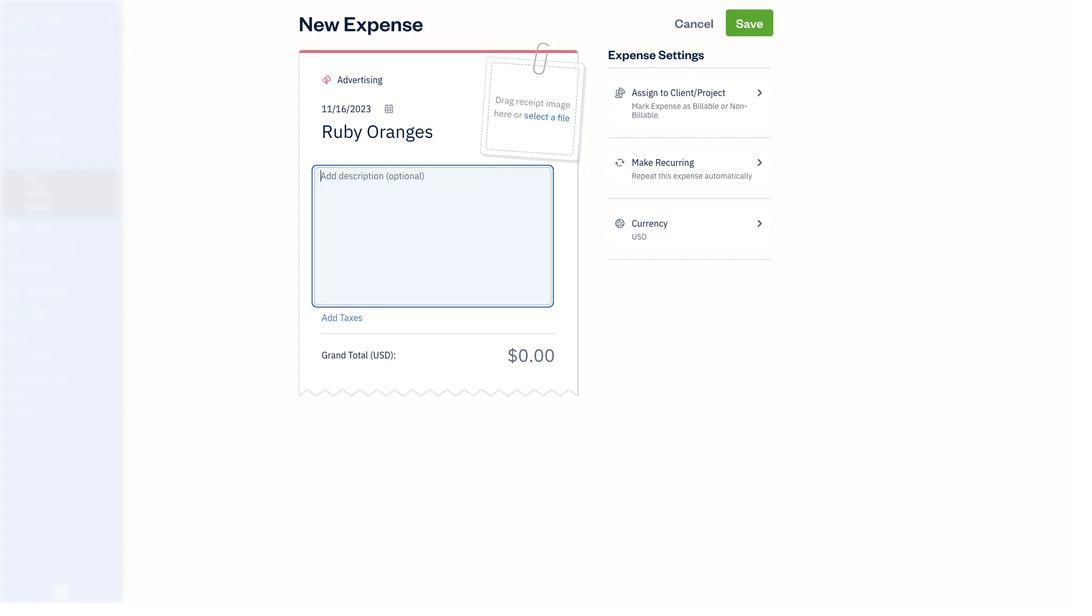 Task type: vqa. For each thing, say whether or not it's contained in the screenshot.
INVOICE NUMBER
no



Task type: locate. For each thing, give the bounding box(es) containing it.
add taxes
[[322, 312, 363, 324]]

expense for mark expense as billable or non- billable
[[651, 101, 681, 111]]

grand
[[322, 349, 346, 361]]

1 vertical spatial chevronright image
[[754, 217, 765, 230]]

a
[[550, 111, 556, 123]]

file
[[557, 112, 570, 124]]

or
[[721, 101, 728, 111], [514, 108, 523, 121]]

0 vertical spatial usd
[[632, 231, 647, 242]]

to
[[660, 87, 668, 99]]

or inside mark expense as billable or non- billable
[[721, 101, 728, 111]]

0 horizontal spatial billable
[[632, 110, 658, 120]]

usd right total
[[373, 349, 391, 361]]

or inside drag receipt image here or
[[514, 108, 523, 121]]

0 horizontal spatial usd
[[373, 349, 391, 361]]

repeat this expense automatically
[[632, 171, 752, 181]]

or left the non- at top right
[[721, 101, 728, 111]]

cancel button
[[665, 9, 724, 36]]

as
[[683, 101, 691, 111]]

or right here
[[514, 108, 523, 121]]

0 vertical spatial expense
[[344, 9, 423, 36]]

currencyandlanguage image
[[615, 217, 625, 230]]

1 horizontal spatial usd
[[632, 231, 647, 242]]

expense
[[344, 9, 423, 36], [608, 46, 656, 62], [651, 101, 681, 111]]

save
[[736, 15, 763, 31]]

dashboard image
[[7, 49, 21, 60]]

expense settings
[[608, 46, 704, 62]]

recurring
[[655, 157, 694, 168]]

1 vertical spatial usd
[[373, 349, 391, 361]]

or for mark expense as billable or non- billable
[[721, 101, 728, 111]]

client image
[[7, 70, 21, 81]]

billable
[[693, 101, 719, 111], [632, 110, 658, 120]]

items and services image
[[8, 371, 120, 380]]

new
[[299, 9, 340, 36]]

cancel
[[675, 15, 714, 31]]

1 horizontal spatial billable
[[693, 101, 719, 111]]

2 chevronright image from the top
[[754, 217, 765, 230]]

Date in MM/DD/YYYY format text field
[[322, 103, 394, 115]]

ruby oranges owner
[[9, 10, 66, 31]]

expense
[[673, 171, 703, 181]]

usd down currency
[[632, 231, 647, 242]]

chevronright image
[[754, 156, 765, 169]]

1 chevronright image from the top
[[754, 86, 765, 99]]

expense inside mark expense as billable or non- billable
[[651, 101, 681, 111]]

2 vertical spatial expense
[[651, 101, 681, 111]]

settings
[[658, 46, 704, 62]]

assign to client/project
[[632, 87, 726, 99]]

repeat
[[632, 171, 657, 181]]

billable down assign
[[632, 110, 658, 120]]

save button
[[726, 9, 774, 36]]

expensesrebilling image
[[615, 86, 625, 99]]

owner
[[9, 22, 30, 31]]

chevronright image
[[754, 86, 765, 99], [754, 217, 765, 230]]

0 vertical spatial chevronright image
[[754, 86, 765, 99]]

usd
[[632, 231, 647, 242], [373, 349, 391, 361]]

ruby
[[9, 10, 30, 22]]

here
[[494, 107, 512, 120]]

refresh image
[[615, 156, 625, 169]]

main element
[[0, 0, 151, 603]]

Description text field
[[316, 169, 550, 303]]

team members image
[[8, 354, 120, 362]]

Amount (USD) text field
[[507, 343, 555, 367]]

add taxes button
[[322, 311, 363, 324]]

or for drag receipt image here or
[[514, 108, 523, 121]]

1 horizontal spatial or
[[721, 101, 728, 111]]

billable down the client/project at the top right of the page
[[693, 101, 719, 111]]

grand total ( usd ):
[[322, 349, 396, 361]]

0 horizontal spatial or
[[514, 108, 523, 121]]

drag receipt image here or
[[494, 94, 571, 121]]



Task type: describe. For each thing, give the bounding box(es) containing it.
make
[[632, 157, 653, 168]]

estimate image
[[7, 91, 21, 102]]

expense for new expense
[[344, 9, 423, 36]]

image
[[546, 97, 571, 111]]

apps image
[[8, 336, 120, 345]]

taxes
[[340, 312, 363, 324]]

timer image
[[7, 244, 21, 255]]

drag
[[495, 94, 514, 107]]

settings image
[[8, 407, 120, 416]]

Merchant text field
[[322, 120, 474, 142]]

mark expense as billable or non- billable
[[632, 101, 748, 120]]

total
[[348, 349, 368, 361]]

project image
[[7, 222, 21, 233]]

freshbooks image
[[52, 585, 70, 599]]

select a file
[[524, 109, 570, 124]]

currency
[[632, 218, 668, 229]]

chevronright image for currency
[[754, 217, 765, 230]]

(
[[370, 349, 373, 361]]

invoice image
[[7, 112, 21, 123]]

receipt
[[516, 95, 544, 109]]

this
[[659, 171, 672, 181]]

payment image
[[7, 133, 21, 145]]

client/project
[[671, 87, 726, 99]]

):
[[391, 349, 396, 361]]

bank connections image
[[8, 389, 120, 398]]

mark
[[632, 101, 649, 111]]

chart image
[[7, 286, 21, 297]]

money image
[[7, 265, 21, 276]]

non-
[[730, 101, 748, 111]]

make recurring
[[632, 157, 694, 168]]

report image
[[7, 307, 21, 318]]

select a file button
[[524, 108, 570, 125]]

chevronright image for assign to client/project
[[754, 86, 765, 99]]

expense image
[[7, 155, 21, 166]]

oranges
[[32, 10, 66, 22]]

automatically
[[705, 171, 752, 181]]

add
[[322, 312, 338, 324]]

assign
[[632, 87, 658, 99]]

Category text field
[[337, 73, 433, 87]]

select
[[524, 109, 549, 123]]

new expense
[[299, 9, 423, 36]]

1 vertical spatial expense
[[608, 46, 656, 62]]



